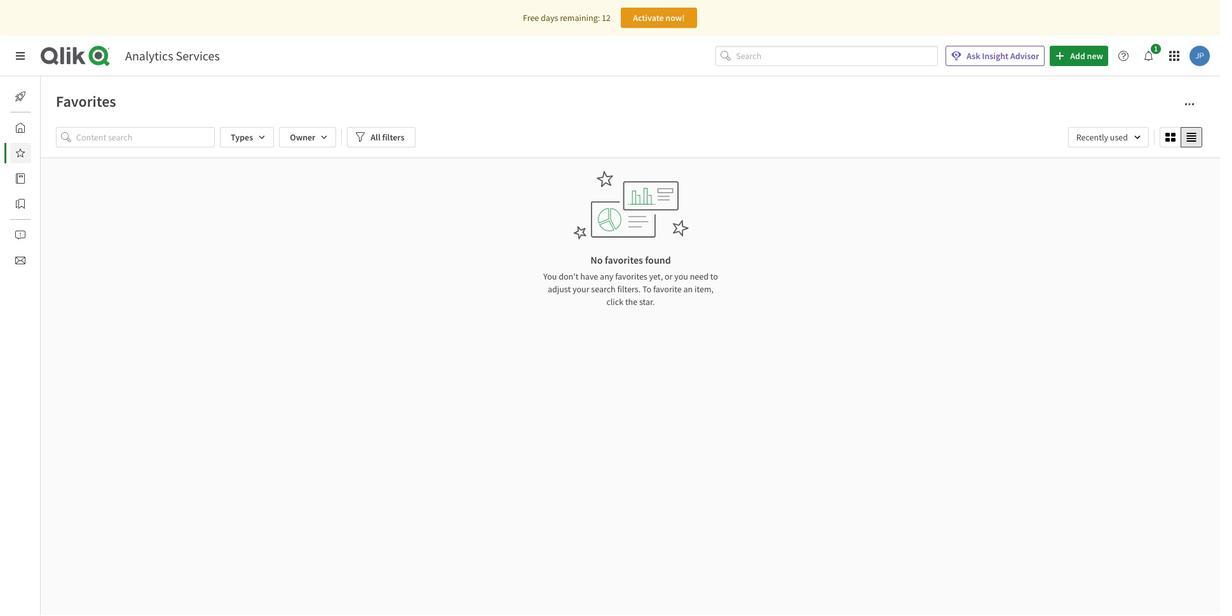 Task type: describe. For each thing, give the bounding box(es) containing it.
all
[[371, 132, 381, 143]]

home link
[[10, 118, 63, 138]]

advisor
[[1011, 50, 1039, 62]]

click
[[607, 296, 624, 308]]

home image
[[15, 123, 25, 133]]

12
[[602, 12, 611, 24]]

have
[[580, 271, 598, 282]]

recently
[[1077, 132, 1109, 143]]

any
[[600, 271, 614, 282]]

add
[[1071, 50, 1086, 62]]

types
[[231, 132, 253, 143]]

used
[[1110, 132, 1128, 143]]

remaining:
[[560, 12, 600, 24]]

need
[[690, 271, 709, 282]]

activate now!
[[633, 12, 685, 24]]

1 button
[[1139, 44, 1161, 66]]

subscriptions image
[[15, 256, 25, 266]]

Search text field
[[736, 46, 938, 66]]

search
[[591, 284, 616, 295]]

types button
[[220, 127, 274, 147]]

favorite
[[653, 284, 682, 295]]

don't
[[559, 271, 579, 282]]

Recently used field
[[1068, 127, 1149, 147]]

free days remaining: 12
[[523, 12, 611, 24]]

now!
[[666, 12, 685, 24]]

an
[[684, 284, 693, 295]]

days
[[541, 12, 558, 24]]

ask insight advisor button
[[946, 46, 1045, 66]]

analytics
[[125, 48, 173, 64]]

analytics services
[[125, 48, 220, 64]]

to
[[643, 284, 652, 295]]

all filters
[[371, 132, 405, 143]]

add new button
[[1050, 46, 1109, 66]]

getting started image
[[15, 92, 25, 102]]

adjust
[[548, 284, 571, 295]]

ask
[[967, 50, 981, 62]]

switch view group
[[1160, 127, 1203, 147]]

navigation pane element
[[0, 81, 63, 276]]

more actions image
[[1185, 99, 1195, 109]]

favorites image
[[15, 148, 25, 158]]

services
[[176, 48, 220, 64]]

owner
[[290, 132, 315, 143]]

recently used
[[1077, 132, 1128, 143]]



Task type: vqa. For each thing, say whether or not it's contained in the screenshot.
click
yes



Task type: locate. For each thing, give the bounding box(es) containing it.
or
[[665, 271, 673, 282]]

found
[[645, 254, 671, 266]]

ask insight advisor
[[967, 50, 1039, 62]]

Content search text field
[[76, 127, 215, 148]]

your
[[573, 284, 590, 295]]

all filters button
[[347, 127, 415, 147]]

filters region
[[56, 125, 1205, 150]]

no
[[591, 254, 603, 266]]

activate
[[633, 12, 664, 24]]

home
[[41, 122, 63, 133]]

you
[[675, 271, 688, 282]]

to
[[711, 271, 718, 282]]

add new
[[1071, 50, 1104, 62]]

filters.
[[618, 284, 641, 295]]

alerts image
[[15, 230, 25, 240]]

favorites
[[605, 254, 643, 266], [615, 271, 648, 282]]

0 vertical spatial favorites
[[605, 254, 643, 266]]

the
[[625, 296, 638, 308]]

1
[[1154, 44, 1158, 53]]

analytics services element
[[125, 48, 220, 64]]

star.
[[639, 296, 655, 308]]

james peterson image
[[1190, 46, 1210, 66]]

1 vertical spatial favorites
[[615, 271, 648, 282]]

catalog image
[[15, 174, 25, 184]]

you
[[544, 271, 557, 282]]

favorites
[[56, 92, 116, 111]]

favorites up any
[[605, 254, 643, 266]]

free
[[523, 12, 539, 24]]

activate now! link
[[621, 8, 697, 28]]

item,
[[695, 284, 714, 295]]

no favorites found you don't have any favorites yet, or you need to adjust your search filters. to favorite an item, click the star.
[[544, 254, 718, 308]]

filters
[[382, 132, 405, 143]]

open sidebar menu image
[[15, 51, 25, 61]]

searchbar element
[[716, 46, 938, 66]]

favorites up filters.
[[615, 271, 648, 282]]

new
[[1087, 50, 1104, 62]]

insight
[[982, 50, 1009, 62]]

owner button
[[279, 127, 336, 147]]

collections image
[[15, 199, 25, 209]]

yet,
[[649, 271, 663, 282]]



